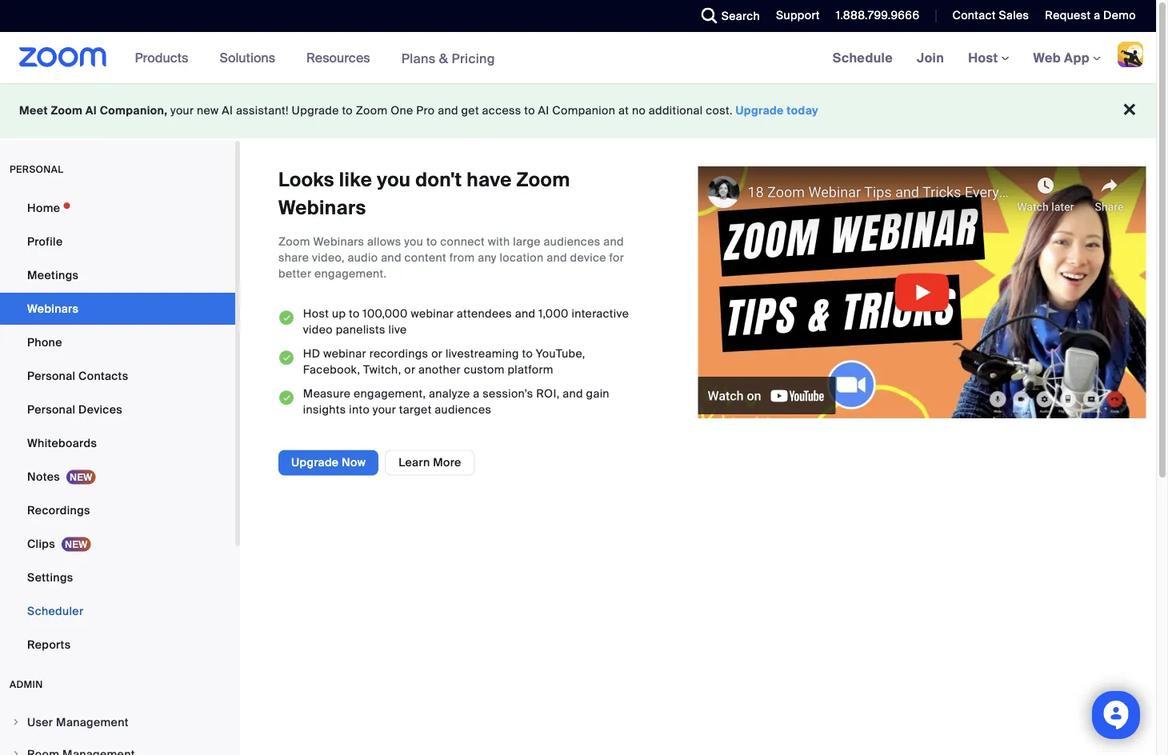 Task type: locate. For each thing, give the bounding box(es) containing it.
hd
[[303, 347, 321, 362]]

you
[[377, 168, 411, 193], [405, 235, 424, 249]]

demo
[[1104, 8, 1137, 23]]

0 horizontal spatial audiences
[[435, 403, 492, 418]]

and up for
[[604, 235, 624, 249]]

1.888.799.9666
[[836, 8, 920, 23]]

0 vertical spatial a
[[1094, 8, 1101, 23]]

menu item
[[0, 740, 235, 756]]

and
[[438, 103, 459, 118], [604, 235, 624, 249], [381, 251, 402, 265], [547, 251, 567, 265], [515, 307, 536, 321], [563, 387, 584, 402]]

to up platform
[[522, 347, 533, 362]]

upgrade today link
[[736, 103, 819, 118]]

request
[[1046, 8, 1091, 23]]

access
[[482, 103, 522, 118]]

allows
[[367, 235, 402, 249]]

a left demo
[[1094, 8, 1101, 23]]

meetings navigation
[[821, 32, 1157, 84]]

1 vertical spatial host
[[303, 307, 329, 321]]

upgrade
[[292, 103, 339, 118], [736, 103, 784, 118], [291, 456, 339, 470]]

webinars inside the personal menu menu
[[27, 301, 79, 316]]

1 vertical spatial webinar
[[324, 347, 367, 362]]

meet zoom ai companion, footer
[[0, 83, 1157, 138]]

user management
[[27, 715, 129, 730]]

scheduler
[[27, 604, 84, 619]]

to up content
[[427, 235, 437, 249]]

plans & pricing link
[[402, 50, 495, 67], [402, 50, 495, 67]]

0 vertical spatial your
[[171, 103, 194, 118]]

and left 1,000
[[515, 307, 536, 321]]

1 horizontal spatial webinar
[[411, 307, 454, 321]]

pro
[[417, 103, 435, 118]]

audio
[[348, 251, 378, 265]]

1 vertical spatial webinars
[[313, 235, 364, 249]]

personal
[[27, 369, 76, 383], [27, 402, 76, 417]]

0 horizontal spatial host
[[303, 307, 329, 321]]

and left device on the top of page
[[547, 251, 567, 265]]

1,000
[[539, 307, 569, 321]]

upgrade left now
[[291, 456, 339, 470]]

audiences down analyze
[[435, 403, 492, 418]]

home
[[27, 201, 60, 215]]

0 vertical spatial webinars
[[279, 195, 366, 220]]

contact sales link
[[941, 0, 1034, 32], [953, 8, 1030, 23]]

webinars down meetings
[[27, 301, 79, 316]]

web
[[1034, 49, 1062, 66]]

right image
[[11, 718, 21, 728]]

personal devices link
[[0, 394, 235, 426]]

join
[[917, 49, 945, 66]]

gain
[[587, 387, 610, 402]]

1 vertical spatial or
[[404, 363, 416, 378]]

resources
[[307, 49, 370, 66]]

zoom inside zoom webinars allows you to connect with large audiences and share video, audio and content from any location and device for better engagement.
[[279, 235, 310, 249]]

0 vertical spatial you
[[377, 168, 411, 193]]

you up content
[[405, 235, 424, 249]]

1 personal from the top
[[27, 369, 76, 383]]

products button
[[135, 32, 196, 83]]

notes link
[[0, 461, 235, 493]]

schedule link
[[821, 32, 905, 83]]

youtube,
[[536, 347, 586, 362]]

host up video at top
[[303, 307, 329, 321]]

cost.
[[706, 103, 733, 118]]

1 horizontal spatial audiences
[[544, 235, 601, 249]]

personal down phone
[[27, 369, 76, 383]]

0 horizontal spatial webinar
[[324, 347, 367, 362]]

0 vertical spatial audiences
[[544, 235, 601, 249]]

or up another
[[432, 347, 443, 362]]

zoom up the share on the left of page
[[279, 235, 310, 249]]

2 vertical spatial webinars
[[27, 301, 79, 316]]

1 horizontal spatial or
[[432, 347, 443, 362]]

webinars down looks on the top
[[279, 195, 366, 220]]

1 vertical spatial audiences
[[435, 403, 492, 418]]

your down engagement,
[[373, 403, 396, 418]]

clips link
[[0, 528, 235, 560]]

schedule
[[833, 49, 893, 66]]

1 horizontal spatial ai
[[222, 103, 233, 118]]

pricing
[[452, 50, 495, 67]]

to inside hd webinar recordings or livestreaming to youtube, facebook, twitch, or another custom platform
[[522, 347, 533, 362]]

and down allows
[[381, 251, 402, 265]]

ai
[[86, 103, 97, 118], [222, 103, 233, 118], [538, 103, 550, 118]]

roi,
[[537, 387, 560, 402]]

better
[[279, 267, 312, 281]]

home link
[[0, 192, 235, 224]]

webinars link
[[0, 293, 235, 325]]

no
[[632, 103, 646, 118]]

live
[[389, 323, 407, 337]]

webinars up the video,
[[313, 235, 364, 249]]

join link
[[905, 32, 957, 83]]

1 horizontal spatial your
[[373, 403, 396, 418]]

0 vertical spatial or
[[432, 347, 443, 362]]

webinar right 100,000
[[411, 307, 454, 321]]

1 horizontal spatial a
[[1094, 8, 1101, 23]]

0 vertical spatial webinar
[[411, 307, 454, 321]]

host down contact sales
[[969, 49, 1002, 66]]

scheduler link
[[0, 596, 235, 628]]

zoom right meet
[[51, 103, 83, 118]]

recordings
[[370, 347, 429, 362]]

notes
[[27, 470, 60, 484]]

0 horizontal spatial or
[[404, 363, 416, 378]]

ai right new
[[222, 103, 233, 118]]

0 vertical spatial personal
[[27, 369, 76, 383]]

personal up whiteboards
[[27, 402, 76, 417]]

and inside host up to 100,000 webinar attendees and 1,000 interactive video panelists live
[[515, 307, 536, 321]]

0 horizontal spatial your
[[171, 103, 194, 118]]

session's
[[483, 387, 534, 402]]

1 ai from the left
[[86, 103, 97, 118]]

search button
[[690, 0, 765, 32]]

and left "get"
[[438, 103, 459, 118]]

audiences up device on the top of page
[[544, 235, 601, 249]]

video
[[303, 323, 333, 337]]

livestreaming
[[446, 347, 519, 362]]

1 vertical spatial you
[[405, 235, 424, 249]]

host inside host up to 100,000 webinar attendees and 1,000 interactive video panelists live
[[303, 307, 329, 321]]

reports
[[27, 638, 71, 652]]

webinar up facebook, on the top left of page
[[324, 347, 367, 362]]

0 horizontal spatial a
[[473, 387, 480, 402]]

content
[[405, 251, 447, 265]]

zoom logo image
[[19, 47, 107, 67]]

a down the 'custom'
[[473, 387, 480, 402]]

personal devices
[[27, 402, 123, 417]]

meetings link
[[0, 259, 235, 291]]

or down recordings
[[404, 363, 416, 378]]

banner containing products
[[0, 32, 1157, 84]]

1 vertical spatial your
[[373, 403, 396, 418]]

and left gain
[[563, 387, 584, 402]]

admin
[[10, 679, 43, 691]]

your left new
[[171, 103, 194, 118]]

2 horizontal spatial ai
[[538, 103, 550, 118]]

1 horizontal spatial host
[[969, 49, 1002, 66]]

zoom right have
[[517, 168, 570, 193]]

personal for personal contacts
[[27, 369, 76, 383]]

looks
[[279, 168, 335, 193]]

support link
[[765, 0, 824, 32], [777, 8, 820, 23]]

plans
[[402, 50, 436, 67]]

1 vertical spatial a
[[473, 387, 480, 402]]

reports link
[[0, 629, 235, 661]]

2 personal from the top
[[27, 402, 76, 417]]

upgrade inside upgrade now button
[[291, 456, 339, 470]]

any
[[478, 251, 497, 265]]

1 vertical spatial personal
[[27, 402, 76, 417]]

to right 'up'
[[349, 307, 360, 321]]

profile link
[[0, 226, 235, 258]]

panelists
[[336, 323, 386, 337]]

banner
[[0, 32, 1157, 84]]

personal contacts
[[27, 369, 128, 383]]

ai left "companion"
[[538, 103, 550, 118]]

host inside meetings 'navigation'
[[969, 49, 1002, 66]]

attendees
[[457, 307, 512, 321]]

app
[[1065, 49, 1090, 66]]

0 horizontal spatial ai
[[86, 103, 97, 118]]

target
[[399, 403, 432, 418]]

ai left companion,
[[86, 103, 97, 118]]

devices
[[78, 402, 123, 417]]

you right like
[[377, 168, 411, 193]]

whiteboards link
[[0, 428, 235, 460]]

webinars
[[279, 195, 366, 220], [313, 235, 364, 249], [27, 301, 79, 316]]

to inside host up to 100,000 webinar attendees and 1,000 interactive video panelists live
[[349, 307, 360, 321]]

platform
[[508, 363, 554, 378]]

upgrade right cost. on the right top of page
[[736, 103, 784, 118]]

0 vertical spatial host
[[969, 49, 1002, 66]]

web app button
[[1034, 49, 1102, 66]]

your inside the measure engagement, analyze a session's roi, and gain insights into your target audiences
[[373, 403, 396, 418]]

share
[[279, 251, 309, 265]]

or
[[432, 347, 443, 362], [404, 363, 416, 378]]



Task type: vqa. For each thing, say whether or not it's contained in the screenshot.
Resources dropdown button
yes



Task type: describe. For each thing, give the bounding box(es) containing it.
up
[[332, 307, 346, 321]]

get
[[462, 103, 479, 118]]

video,
[[312, 251, 345, 265]]

host for host
[[969, 49, 1002, 66]]

additional
[[649, 103, 703, 118]]

host for host up to 100,000 webinar attendees and 1,000 interactive video panelists live
[[303, 307, 329, 321]]

large
[[513, 235, 541, 249]]

one
[[391, 103, 414, 118]]

a inside the measure engagement, analyze a session's roi, and gain insights into your target audiences
[[473, 387, 480, 402]]

you inside zoom webinars allows you to connect with large audiences and share video, audio and content from any location and device for better engagement.
[[405, 235, 424, 249]]

personal menu menu
[[0, 192, 235, 663]]

custom
[[464, 363, 505, 378]]

twitch,
[[363, 363, 402, 378]]

profile
[[27, 234, 63, 249]]

product information navigation
[[123, 32, 507, 84]]

upgrade down product information navigation
[[292, 103, 339, 118]]

engagement.
[[315, 267, 387, 281]]

profile picture image
[[1118, 42, 1144, 67]]

webinar inside hd webinar recordings or livestreaming to youtube, facebook, twitch, or another custom platform
[[324, 347, 367, 362]]

measure engagement, analyze a session's roi, and gain insights into your target audiences
[[303, 387, 610, 418]]

looks like you don't have zoom webinars
[[279, 168, 570, 220]]

&
[[439, 50, 449, 67]]

now
[[342, 456, 366, 470]]

connect
[[440, 235, 485, 249]]

3 ai from the left
[[538, 103, 550, 118]]

resources button
[[307, 32, 378, 83]]

to right the access
[[525, 103, 535, 118]]

webinars inside zoom webinars allows you to connect with large audiences and share video, audio and content from any location and device for better engagement.
[[313, 235, 364, 249]]

contacts
[[78, 369, 128, 383]]

personal for personal devices
[[27, 402, 76, 417]]

analyze
[[429, 387, 470, 402]]

and inside 'meet zoom ai companion,' footer
[[438, 103, 459, 118]]

another
[[419, 363, 461, 378]]

phone
[[27, 335, 62, 350]]

engagement,
[[354, 387, 426, 402]]

to inside zoom webinars allows you to connect with large audiences and share video, audio and content from any location and device for better engagement.
[[427, 235, 437, 249]]

admin menu menu
[[0, 708, 235, 756]]

today
[[787, 103, 819, 118]]

recordings link
[[0, 495, 235, 527]]

and inside the measure engagement, analyze a session's roi, and gain insights into your target audiences
[[563, 387, 584, 402]]

learn more
[[399, 456, 462, 470]]

user
[[27, 715, 53, 730]]

request a demo
[[1046, 8, 1137, 23]]

contact sales
[[953, 8, 1030, 23]]

zoom left one
[[356, 103, 388, 118]]

zoom inside looks like you don't have zoom webinars
[[517, 168, 570, 193]]

recordings
[[27, 503, 90, 518]]

webinar inside host up to 100,000 webinar attendees and 1,000 interactive video panelists live
[[411, 307, 454, 321]]

right image
[[11, 750, 21, 756]]

insights
[[303, 403, 346, 418]]

plans & pricing
[[402, 50, 495, 67]]

location
[[500, 251, 544, 265]]

audiences inside the measure engagement, analyze a session's roi, and gain insights into your target audiences
[[435, 403, 492, 418]]

settings link
[[0, 562, 235, 594]]

audiences inside zoom webinars allows you to connect with large audiences and share video, audio and content from any location and device for better engagement.
[[544, 235, 601, 249]]

learn more button
[[385, 450, 475, 476]]

clips
[[27, 537, 55, 552]]

host up to 100,000 webinar attendees and 1,000 interactive video panelists live
[[303, 307, 629, 337]]

you inside looks like you don't have zoom webinars
[[377, 168, 411, 193]]

companion,
[[100, 103, 168, 118]]

from
[[450, 251, 475, 265]]

new
[[197, 103, 219, 118]]

100,000
[[363, 307, 408, 321]]

management
[[56, 715, 129, 730]]

to down the resources dropdown button
[[342, 103, 353, 118]]

whiteboards
[[27, 436, 97, 451]]

solutions button
[[220, 32, 283, 83]]

facebook,
[[303, 363, 360, 378]]

upgrade now
[[291, 456, 366, 470]]

web app
[[1034, 49, 1090, 66]]

hd webinar recordings or livestreaming to youtube, facebook, twitch, or another custom platform
[[303, 347, 586, 378]]

user management menu item
[[0, 708, 235, 738]]

companion
[[553, 103, 616, 118]]

upgrade now button
[[279, 450, 379, 476]]

your inside 'meet zoom ai companion,' footer
[[171, 103, 194, 118]]

products
[[135, 49, 188, 66]]

with
[[488, 235, 510, 249]]

more
[[433, 456, 462, 470]]

meet zoom ai companion, your new ai assistant! upgrade to zoom one pro and get access to ai companion at no additional cost. upgrade today
[[19, 103, 819, 118]]

into
[[349, 403, 370, 418]]

personal
[[10, 163, 64, 176]]

webinars inside looks like you don't have zoom webinars
[[279, 195, 366, 220]]

2 ai from the left
[[222, 103, 233, 118]]

host button
[[969, 49, 1010, 66]]

phone link
[[0, 327, 235, 359]]

meet
[[19, 103, 48, 118]]

search
[[722, 8, 761, 23]]

personal contacts link
[[0, 360, 235, 392]]



